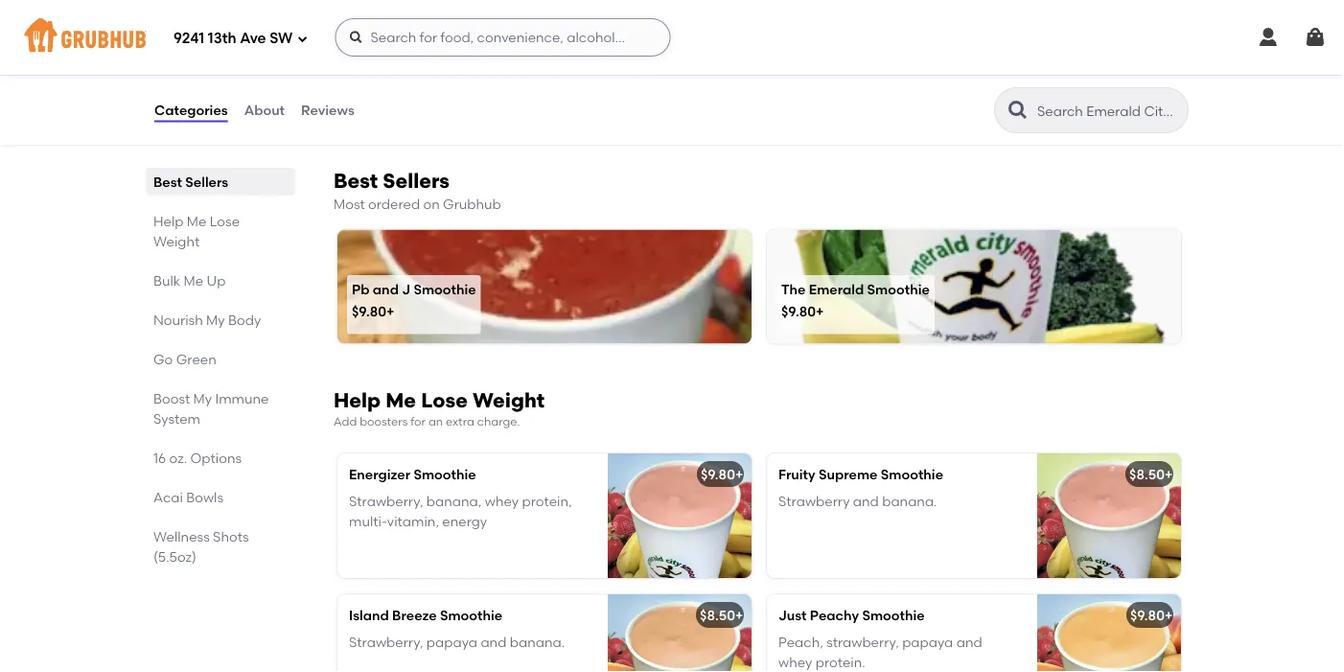 Task type: vqa. For each thing, say whether or not it's contained in the screenshot.
$8.50 for Strawberry and banana.
yes



Task type: describe. For each thing, give the bounding box(es) containing it.
help me lose weight tab
[[153, 211, 288, 251]]

$9.80 inside pb and j smoothie $9.80 +
[[352, 303, 387, 320]]

smoothie for the emerald smoothie $9.80 +
[[868, 281, 930, 297]]

reviews button
[[300, 76, 356, 145]]

Search for food, convenience, alcohol... search field
[[335, 18, 671, 57]]

papaya inside peach, strawberry, papaya and whey protein.
[[903, 634, 954, 651]]

system
[[153, 411, 200, 427]]

j
[[402, 281, 411, 297]]

0 horizontal spatial banana.
[[510, 634, 565, 651]]

categories button
[[153, 76, 229, 145]]

add
[[334, 415, 357, 429]]

fruity supreme smoothie
[[779, 466, 944, 483]]

best sellers
[[153, 174, 228, 190]]

energy
[[442, 513, 487, 529]]

boost my immune system
[[153, 390, 269, 427]]

boosters
[[360, 415, 408, 429]]

13th
[[208, 30, 237, 47]]

oz.
[[169, 450, 187, 466]]

up
[[207, 272, 226, 289]]

on
[[423, 196, 440, 212]]

body
[[228, 312, 261, 328]]

and inside peach, strawberry, papaya and whey protein.
[[957, 634, 983, 651]]

and inside pb and j smoothie $9.80 +
[[373, 281, 399, 297]]

16
[[153, 450, 166, 466]]

sw
[[270, 30, 293, 47]]

just
[[779, 607, 807, 624]]

+ for strawberry, papaya and banana.
[[736, 607, 744, 624]]

reviews
[[301, 102, 355, 118]]

ave
[[240, 30, 266, 47]]

protein,
[[522, 493, 572, 510]]

me for help me lose weight add boosters for an extra charge.
[[386, 388, 416, 412]]

pickup 6.4 mi • 10–20 min
[[351, 28, 452, 59]]

1 papaya from the left
[[427, 634, 478, 651]]

nourish my body
[[153, 312, 261, 328]]

boost my immune system tab
[[153, 389, 288, 429]]

about
[[244, 102, 285, 118]]

energizer smoothie
[[349, 466, 476, 483]]

35–50
[[206, 45, 240, 59]]

an
[[429, 415, 443, 429]]

$8.50 + for strawberry, papaya and banana.
[[700, 607, 744, 624]]

options
[[190, 450, 242, 466]]

emerald
[[809, 281, 864, 297]]

ordered
[[368, 196, 420, 212]]

nourish my body tab
[[153, 310, 288, 330]]

pickup
[[382, 28, 421, 42]]

peach,
[[779, 634, 824, 651]]

9241
[[174, 30, 204, 47]]

delivery 35–50 min
[[206, 28, 263, 59]]

about button
[[243, 76, 286, 145]]

search icon image
[[1007, 99, 1030, 122]]

supreme
[[819, 466, 878, 483]]

bulk me up tab
[[153, 271, 288, 291]]

whey inside peach, strawberry, papaya and whey protein.
[[779, 654, 813, 670]]

+ for strawberry, banana, whey protein, multi-vitamin, energy
[[736, 466, 744, 483]]

protein.
[[816, 654, 866, 670]]

fruity
[[779, 466, 816, 483]]

smoothie inside pb and j smoothie $9.80 +
[[414, 281, 476, 297]]

strawberry, for island
[[349, 634, 423, 651]]

strawberry, papaya and banana.
[[349, 634, 565, 651]]

acai
[[153, 489, 183, 506]]

strawberry, banana, whey protein, multi-vitamin, energy
[[349, 493, 572, 529]]

boost
[[153, 390, 190, 407]]

delivery
[[212, 28, 257, 42]]

wellness shots (5.5oz)
[[153, 529, 249, 565]]

weight for help me lose weight
[[153, 233, 200, 249]]

$8.50 for strawberry, papaya and banana.
[[700, 607, 736, 624]]

9241 13th ave sw
[[174, 30, 293, 47]]

best for best sellers most ordered on grubhub
[[334, 169, 378, 193]]

island breeze smoothie
[[349, 607, 503, 624]]

best for best sellers
[[153, 174, 182, 190]]

fruity supreme smoothie image
[[1038, 453, 1182, 578]]

Search Emerald City Smoothie search field
[[1036, 102, 1183, 120]]

green
[[176, 351, 216, 367]]

bulk
[[153, 272, 181, 289]]

16 oz. options
[[153, 450, 242, 466]]

charge.
[[477, 415, 520, 429]]

(5.5oz)
[[153, 549, 197, 565]]

pb and j smoothie $9.80 +
[[352, 281, 476, 320]]

best sellers tab
[[153, 172, 288, 192]]

help me lose weight
[[153, 213, 240, 249]]

just peachy smoothie
[[779, 607, 925, 624]]

immune
[[215, 390, 269, 407]]

go
[[153, 351, 173, 367]]

0 horizontal spatial svg image
[[297, 33, 308, 45]]

weight for help me lose weight add boosters for an extra charge.
[[473, 388, 545, 412]]

the emerald smoothie $9.80 +
[[782, 281, 930, 320]]

1 horizontal spatial banana.
[[883, 493, 938, 510]]

help me lose weight add boosters for an extra charge.
[[334, 388, 545, 429]]



Task type: locate. For each thing, give the bounding box(es) containing it.
1 horizontal spatial papaya
[[903, 634, 954, 651]]

lose for help me lose weight
[[210, 213, 240, 229]]

me for help me lose weight
[[187, 213, 207, 229]]

smoothie up 'strawberry, papaya and banana.'
[[440, 607, 503, 624]]

min inside the delivery 35–50 min
[[242, 45, 263, 59]]

0 vertical spatial $8.50
[[1130, 466, 1165, 483]]

sellers for best sellers most ordered on grubhub
[[383, 169, 450, 193]]

smoothie for just peachy smoothie
[[863, 607, 925, 624]]

0 vertical spatial banana.
[[883, 493, 938, 510]]

me down the best sellers
[[187, 213, 207, 229]]

bulk me up
[[153, 272, 226, 289]]

1 vertical spatial whey
[[779, 654, 813, 670]]

smoothie up peach, strawberry, papaya and whey protein.
[[863, 607, 925, 624]]

lose down best sellers tab
[[210, 213, 240, 229]]

min
[[242, 45, 263, 59], [431, 45, 452, 59]]

papaya right strawberry,
[[903, 634, 954, 651]]

acai bowls
[[153, 489, 223, 506]]

weight up bulk
[[153, 233, 200, 249]]

energizer
[[349, 466, 411, 483]]

smoothie up 'banana,'
[[414, 466, 476, 483]]

help down the best sellers
[[153, 213, 184, 229]]

smoothie inside the "the emerald smoothie $9.80 +"
[[868, 281, 930, 297]]

$9.80 + for strawberry, banana, whey protein, multi-vitamin, energy
[[701, 466, 744, 483]]

multi-
[[349, 513, 387, 529]]

option group
[[153, 19, 482, 68]]

whey up energy
[[485, 493, 519, 510]]

my inside boost my immune system
[[193, 390, 212, 407]]

0 horizontal spatial weight
[[153, 233, 200, 249]]

$8.50
[[1130, 466, 1165, 483], [700, 607, 736, 624]]

0 horizontal spatial papaya
[[427, 634, 478, 651]]

0 vertical spatial my
[[206, 312, 225, 328]]

island breeze smoothie image
[[608, 594, 752, 671]]

go green tab
[[153, 349, 288, 369]]

2 papaya from the left
[[903, 634, 954, 651]]

1 horizontal spatial weight
[[473, 388, 545, 412]]

papaya
[[427, 634, 478, 651], [903, 634, 954, 651]]

me up boosters
[[386, 388, 416, 412]]

best up help me lose weight
[[153, 174, 182, 190]]

svg image
[[1304, 26, 1327, 49], [349, 30, 364, 45], [297, 33, 308, 45]]

0 vertical spatial $9.80 +
[[701, 466, 744, 483]]

me left up
[[184, 272, 203, 289]]

0 vertical spatial $8.50 +
[[1130, 466, 1173, 483]]

sellers for best sellers
[[185, 174, 228, 190]]

smoothie right emerald
[[868, 281, 930, 297]]

1 vertical spatial weight
[[473, 388, 545, 412]]

0 horizontal spatial sellers
[[185, 174, 228, 190]]

categories
[[154, 102, 228, 118]]

0 vertical spatial me
[[187, 213, 207, 229]]

mi
[[371, 45, 385, 59]]

strawberry, for energizer
[[349, 493, 423, 510]]

help inside help me lose weight
[[153, 213, 184, 229]]

smoothie up strawberry and banana.
[[881, 466, 944, 483]]

1 horizontal spatial $8.50
[[1130, 466, 1165, 483]]

nourish
[[153, 312, 203, 328]]

lose inside help me lose weight
[[210, 213, 240, 229]]

option group containing delivery 35–50 min
[[153, 19, 482, 68]]

1 horizontal spatial sellers
[[383, 169, 450, 193]]

2 min from the left
[[431, 45, 452, 59]]

1 horizontal spatial best
[[334, 169, 378, 193]]

0 vertical spatial lose
[[210, 213, 240, 229]]

smoothie for island breeze smoothie
[[440, 607, 503, 624]]

my for boost
[[193, 390, 212, 407]]

smoothie for fruity supreme smoothie
[[881, 466, 944, 483]]

0 vertical spatial strawberry,
[[349, 493, 423, 510]]

smoothie right j on the top
[[414, 281, 476, 297]]

energizer smoothie image
[[608, 453, 752, 578]]

1 horizontal spatial whey
[[779, 654, 813, 670]]

$9.80 +
[[701, 466, 744, 483], [1131, 607, 1173, 624]]

best
[[334, 169, 378, 193], [153, 174, 182, 190]]

0 horizontal spatial help
[[153, 213, 184, 229]]

banana.
[[883, 493, 938, 510], [510, 634, 565, 651]]

main navigation navigation
[[0, 0, 1343, 75]]

1 vertical spatial banana.
[[510, 634, 565, 651]]

0 horizontal spatial min
[[242, 45, 263, 59]]

$9.80 + for peach, strawberry, papaya and whey protein.
[[1131, 607, 1173, 624]]

me inside help me lose weight add boosters for an extra charge.
[[386, 388, 416, 412]]

just peachy smoothie image
[[1038, 594, 1182, 671]]

sellers
[[383, 169, 450, 193], [185, 174, 228, 190]]

1 horizontal spatial $8.50 +
[[1130, 466, 1173, 483]]

lose up an
[[421, 388, 468, 412]]

strawberry,
[[827, 634, 899, 651]]

1 horizontal spatial help
[[334, 388, 381, 412]]

help up add
[[334, 388, 381, 412]]

0 vertical spatial help
[[153, 213, 184, 229]]

1 vertical spatial my
[[193, 390, 212, 407]]

1 strawberry, from the top
[[349, 493, 423, 510]]

$8.50 + for strawberry and banana.
[[1130, 466, 1173, 483]]

weight
[[153, 233, 200, 249], [473, 388, 545, 412]]

banana,
[[427, 493, 482, 510]]

breeze
[[392, 607, 437, 624]]

2 horizontal spatial svg image
[[1304, 26, 1327, 49]]

min down 'delivery'
[[242, 45, 263, 59]]

best sellers most ordered on grubhub
[[334, 169, 501, 212]]

go green
[[153, 351, 216, 367]]

grubhub
[[443, 196, 501, 212]]

acai bowls tab
[[153, 487, 288, 507]]

1 vertical spatial lose
[[421, 388, 468, 412]]

whey down peach,
[[779, 654, 813, 670]]

help inside help me lose weight add boosters for an extra charge.
[[334, 388, 381, 412]]

+
[[387, 303, 395, 320], [816, 303, 824, 320], [736, 466, 744, 483], [1165, 466, 1173, 483], [736, 607, 744, 624], [1165, 607, 1173, 624]]

1 vertical spatial $8.50 +
[[700, 607, 744, 624]]

min right 10–20
[[431, 45, 452, 59]]

min inside pickup 6.4 mi • 10–20 min
[[431, 45, 452, 59]]

help for help me lose weight add boosters for an extra charge.
[[334, 388, 381, 412]]

1 vertical spatial me
[[184, 272, 203, 289]]

1 horizontal spatial $9.80 +
[[1131, 607, 1173, 624]]

strawberry and banana.
[[779, 493, 938, 510]]

1 horizontal spatial svg image
[[349, 30, 364, 45]]

island
[[349, 607, 389, 624]]

1 vertical spatial strawberry,
[[349, 634, 423, 651]]

peach, strawberry, papaya and whey protein.
[[779, 634, 983, 670]]

most
[[334, 196, 365, 212]]

1 vertical spatial help
[[334, 388, 381, 412]]

$8.50 for strawberry and banana.
[[1130, 466, 1165, 483]]

1 vertical spatial $8.50
[[700, 607, 736, 624]]

sellers inside best sellers most ordered on grubhub
[[383, 169, 450, 193]]

vitamin,
[[387, 513, 439, 529]]

svg image right svg image
[[1304, 26, 1327, 49]]

svg image left mi
[[349, 30, 364, 45]]

and
[[373, 281, 399, 297], [853, 493, 879, 510], [481, 634, 507, 651], [957, 634, 983, 651]]

my
[[206, 312, 225, 328], [193, 390, 212, 407]]

2 vertical spatial me
[[386, 388, 416, 412]]

svg image right sw on the top left of the page
[[297, 33, 308, 45]]

+ inside the "the emerald smoothie $9.80 +"
[[816, 303, 824, 320]]

bowls
[[186, 489, 223, 506]]

6.4
[[351, 45, 367, 59]]

1 min from the left
[[242, 45, 263, 59]]

0 horizontal spatial $9.80 +
[[701, 466, 744, 483]]

0 horizontal spatial best
[[153, 174, 182, 190]]

extra
[[446, 415, 475, 429]]

help
[[153, 213, 184, 229], [334, 388, 381, 412]]

shots
[[213, 529, 249, 545]]

2 strawberry, from the top
[[349, 634, 423, 651]]

help for help me lose weight
[[153, 213, 184, 229]]

wellness
[[153, 529, 210, 545]]

strawberry, inside strawberry, banana, whey protein, multi-vitamin, energy
[[349, 493, 423, 510]]

me for bulk me up
[[184, 272, 203, 289]]

weight inside help me lose weight add boosters for an extra charge.
[[473, 388, 545, 412]]

me
[[187, 213, 207, 229], [184, 272, 203, 289], [386, 388, 416, 412]]

sellers up help me lose weight
[[185, 174, 228, 190]]

1 horizontal spatial lose
[[421, 388, 468, 412]]

0 horizontal spatial $8.50 +
[[700, 607, 744, 624]]

the
[[782, 281, 806, 297]]

papaya down island breeze smoothie
[[427, 634, 478, 651]]

weight inside help me lose weight
[[153, 233, 200, 249]]

strawberry, down the island
[[349, 634, 423, 651]]

whey inside strawberry, banana, whey protein, multi-vitamin, energy
[[485, 493, 519, 510]]

wellness shots (5.5oz) tab
[[153, 527, 288, 567]]

svg image
[[1257, 26, 1280, 49]]

+ for peach, strawberry, papaya and whey protein.
[[1165, 607, 1173, 624]]

best inside tab
[[153, 174, 182, 190]]

+ inside pb and j smoothie $9.80 +
[[387, 303, 395, 320]]

strawberry
[[779, 493, 850, 510]]

me inside help me lose weight
[[187, 213, 207, 229]]

1 horizontal spatial min
[[431, 45, 452, 59]]

weight up charge.
[[473, 388, 545, 412]]

1 vertical spatial $9.80 +
[[1131, 607, 1173, 624]]

+ for strawberry and banana.
[[1165, 466, 1173, 483]]

16 oz. options tab
[[153, 448, 288, 468]]

best inside best sellers most ordered on grubhub
[[334, 169, 378, 193]]

for
[[411, 415, 426, 429]]

0 horizontal spatial lose
[[210, 213, 240, 229]]

lose
[[210, 213, 240, 229], [421, 388, 468, 412]]

$9.80
[[352, 303, 387, 320], [782, 303, 816, 320], [701, 466, 736, 483], [1131, 607, 1165, 624]]

0 vertical spatial weight
[[153, 233, 200, 249]]

0 vertical spatial whey
[[485, 493, 519, 510]]

lose for help me lose weight add boosters for an extra charge.
[[421, 388, 468, 412]]

sellers inside tab
[[185, 174, 228, 190]]

my for nourish
[[206, 312, 225, 328]]

sellers up the on
[[383, 169, 450, 193]]

whey
[[485, 493, 519, 510], [779, 654, 813, 670]]

strawberry, up multi-
[[349, 493, 423, 510]]

lose inside help me lose weight add boosters for an extra charge.
[[421, 388, 468, 412]]

0 horizontal spatial whey
[[485, 493, 519, 510]]

pb
[[352, 281, 370, 297]]

smoothie
[[414, 281, 476, 297], [868, 281, 930, 297], [414, 466, 476, 483], [881, 466, 944, 483], [440, 607, 503, 624], [863, 607, 925, 624]]

$9.80 inside the "the emerald smoothie $9.80 +"
[[782, 303, 816, 320]]

peachy
[[810, 607, 859, 624]]

my right the boost
[[193, 390, 212, 407]]

best up most
[[334, 169, 378, 193]]

my left body on the top of the page
[[206, 312, 225, 328]]

me inside 'tab'
[[184, 272, 203, 289]]

•
[[389, 45, 393, 59]]

$8.50 +
[[1130, 466, 1173, 483], [700, 607, 744, 624]]

0 horizontal spatial $8.50
[[700, 607, 736, 624]]

10–20
[[397, 45, 428, 59]]

strawberry,
[[349, 493, 423, 510], [349, 634, 423, 651]]



